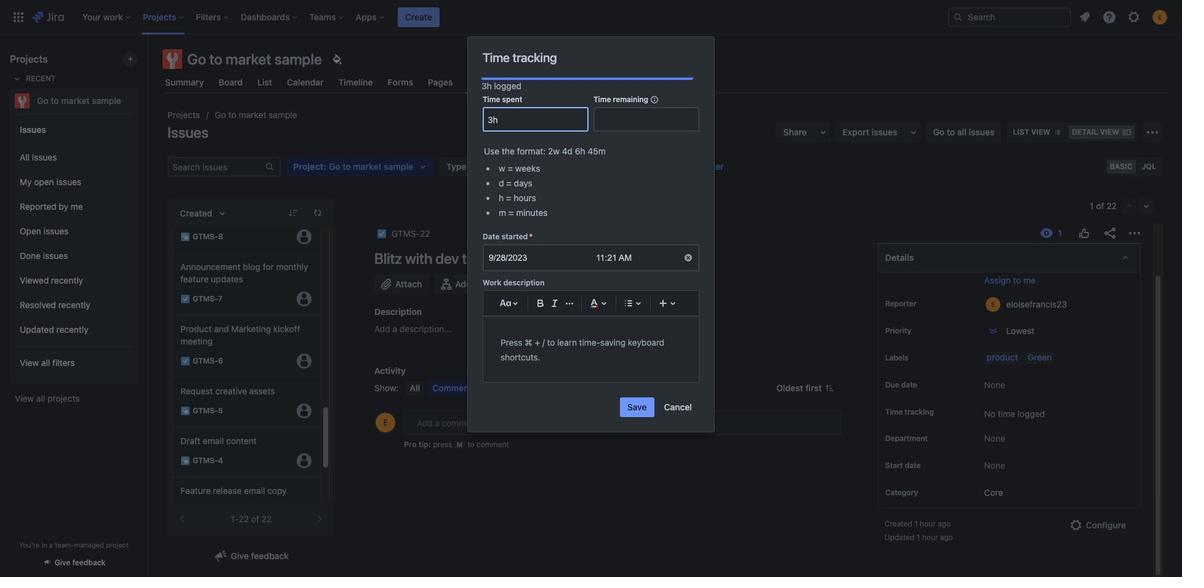 Task type: vqa. For each thing, say whether or not it's contained in the screenshot.
"4d"
yes



Task type: describe. For each thing, give the bounding box(es) containing it.
format:
[[517, 146, 546, 157]]

feature
[[180, 274, 209, 284]]

updated inside updated recently link
[[20, 324, 54, 335]]

add a child issue
[[455, 279, 524, 289]]

date for start date
[[905, 461, 921, 471]]

me for assign to me
[[1023, 275, 1036, 286]]

basic
[[1110, 162, 1133, 171]]

details
[[885, 252, 914, 263]]

announcement blog for monthly feature updates
[[180, 262, 308, 284]]

jql
[[1142, 162, 1156, 171]]

Search field
[[948, 7, 1071, 27]]

comments button
[[429, 381, 480, 396]]

0 vertical spatial all
[[957, 127, 967, 137]]

go up summary
[[187, 50, 206, 68]]

use the format: 2w 4d 6h 45m
[[484, 146, 606, 157]]

work for work log
[[531, 383, 552, 393]]

cancel button
[[657, 398, 699, 418]]

resolved
[[20, 300, 56, 310]]

1 of 22
[[1090, 201, 1117, 211]]

reported by me
[[20, 201, 83, 212]]

oldest first
[[776, 383, 822, 393]]

to down board link
[[228, 110, 236, 120]]

to up board
[[209, 50, 222, 68]]

dev
[[435, 250, 459, 267]]

department
[[885, 434, 928, 444]]

activity
[[374, 366, 406, 376]]

1 vertical spatial email
[[244, 486, 265, 496]]

4d
[[562, 146, 573, 157]]

cancel
[[664, 402, 692, 413]]

to down recent
[[51, 95, 59, 106]]

time spent
[[483, 95, 522, 104]]

oldest first button
[[769, 381, 842, 396]]

gtms-22
[[392, 228, 430, 239]]

recently for updated recently
[[56, 324, 88, 335]]

22 down basic
[[1107, 201, 1117, 211]]

0 vertical spatial 1
[[1090, 201, 1094, 211]]

9/28/2023
[[489, 253, 527, 263]]

and
[[214, 324, 229, 334]]

comment
[[477, 440, 509, 449]]

none for department
[[984, 434, 1005, 444]]

all issues link
[[15, 145, 133, 170]]

my open issues link
[[15, 170, 133, 195]]

4
[[218, 456, 223, 466]]

3h logged
[[481, 81, 522, 91]]

me for reported by me
[[71, 201, 83, 212]]

start date
[[885, 461, 921, 471]]

request
[[180, 386, 213, 397]]

reporter
[[885, 299, 917, 308]]

recently for viewed recently
[[51, 275, 83, 285]]

board
[[219, 77, 243, 87]]

m
[[457, 441, 463, 449]]

remaining
[[613, 95, 648, 104]]

issues down all issues link
[[56, 176, 81, 187]]

1 horizontal spatial go to market sample link
[[215, 108, 297, 123]]

updated inside created 1 hour ago updated 1 hour ago
[[885, 533, 915, 543]]

assets
[[249, 386, 275, 397]]

minutes
[[516, 208, 548, 218]]

child
[[481, 279, 501, 289]]

updates
[[211, 274, 243, 284]]

1 horizontal spatial tracking
[[905, 408, 934, 417]]

h
[[499, 193, 504, 203]]

gtms- for 6
[[193, 357, 218, 366]]

Add a comment… field
[[404, 411, 842, 435]]

assignee
[[885, 257, 918, 267]]

2 vertical spatial go to market sample
[[215, 110, 297, 120]]

3h
[[481, 81, 492, 91]]

1-
[[231, 514, 239, 525]]

export issues button
[[835, 123, 921, 142]]

issues for open issues
[[44, 226, 69, 236]]

view for detail view
[[1100, 127, 1119, 137]]

calendar link
[[285, 71, 326, 94]]

to inside the assign to me button
[[1013, 275, 1021, 286]]

time down due
[[885, 408, 903, 417]]

0 horizontal spatial a
[[49, 541, 53, 549]]

assign to me
[[984, 275, 1036, 286]]

product link
[[984, 352, 1020, 364]]

timeline link
[[336, 71, 375, 94]]

projects
[[47, 393, 80, 404]]

profile image of eloisefrancis23 image
[[376, 413, 395, 433]]

1 horizontal spatial give feedback button
[[206, 547, 296, 566]]

primary element
[[7, 0, 948, 34]]

pro tip: press m to comment
[[404, 440, 509, 449]]

task image
[[180, 294, 190, 304]]

list view
[[1013, 127, 1051, 137]]

bold ⌘b image
[[533, 296, 548, 311]]

start
[[885, 461, 903, 471]]

done issues
[[20, 250, 68, 261]]

summary
[[165, 77, 204, 87]]

w
[[499, 163, 505, 174]]

create button
[[398, 7, 440, 27]]

0 horizontal spatial feedback
[[72, 558, 105, 568]]

22 down copy at the left of the page
[[261, 514, 272, 525]]

issues for export issues
[[872, 127, 897, 137]]

2 vertical spatial 1
[[917, 533, 920, 543]]

projects link
[[167, 108, 200, 123]]

1 horizontal spatial feedback
[[251, 551, 289, 562]]

configure link
[[1061, 516, 1134, 536]]

text styles image
[[498, 296, 513, 311]]

project
[[622, 77, 651, 87]]

description
[[503, 279, 545, 288]]

you're
[[19, 541, 40, 549]]

date for due date
[[901, 381, 917, 390]]

view all projects link
[[10, 388, 138, 410]]

sub task image for request creative assets
[[180, 406, 190, 416]]

my
[[20, 176, 32, 187]]

blog
[[243, 262, 260, 272]]

0 horizontal spatial projects
[[10, 54, 48, 65]]

save for save
[[627, 402, 647, 413]]

save filter button
[[676, 157, 731, 177]]

0 vertical spatial market
[[226, 50, 271, 68]]

0 horizontal spatial give feedback button
[[35, 553, 113, 573]]

created
[[885, 520, 912, 529]]

5
[[218, 407, 223, 416]]

gtms- for 4
[[193, 456, 218, 466]]

lists image
[[621, 296, 636, 311]]

0 vertical spatial go to market sample
[[187, 50, 322, 68]]

release
[[213, 486, 242, 496]]

1 vertical spatial 1
[[914, 520, 918, 529]]

pages link
[[426, 71, 455, 94]]

show:
[[374, 383, 399, 393]]

create
[[405, 11, 432, 22]]

all issues
[[20, 152, 57, 162]]

managed
[[74, 541, 104, 549]]

filters
[[52, 357, 75, 368]]

copy
[[267, 486, 287, 496]]

a for description...
[[393, 324, 397, 334]]

go down board link
[[215, 110, 226, 120]]

no
[[984, 409, 996, 419]]

reported
[[20, 201, 56, 212]]

0 vertical spatial sample
[[274, 50, 322, 68]]

view all filters link
[[15, 351, 133, 376]]

newest first image
[[824, 384, 834, 393]]

task image
[[180, 356, 190, 366]]

logged inside time tracking dialog
[[494, 81, 522, 91]]

project settings link
[[620, 71, 689, 94]]

sub task image
[[180, 232, 190, 242]]

issues left list view
[[969, 127, 995, 137]]

view all filters
[[20, 357, 75, 368]]

group containing issues
[[15, 113, 133, 383]]

0 horizontal spatial give
[[55, 558, 70, 568]]

team-
[[55, 541, 74, 549]]

feature release email copy link
[[172, 478, 320, 528]]

gtms- for 8
[[193, 232, 218, 242]]

1 vertical spatial hour
[[922, 533, 938, 543]]

all for filters
[[41, 357, 50, 368]]

by
[[59, 201, 68, 212]]

1 horizontal spatial logged
[[1018, 409, 1045, 419]]



Task type: locate. For each thing, give the bounding box(es) containing it.
issues down reported by me
[[44, 226, 69, 236]]

0 horizontal spatial give feedback
[[55, 558, 105, 568]]

view inside 'group'
[[20, 357, 39, 368]]

labels
[[885, 353, 909, 363]]

go down recent
[[37, 95, 48, 106]]

open issues
[[20, 226, 69, 236]]

add left child
[[455, 279, 472, 289]]

= right m
[[508, 208, 514, 218]]

0 vertical spatial add
[[455, 279, 472, 289]]

all button
[[406, 381, 424, 396]]

configure
[[1086, 520, 1126, 531]]

1 horizontal spatial add
[[455, 279, 472, 289]]

list for list
[[257, 77, 272, 87]]

time tracking up department
[[885, 408, 934, 417]]

feedback down the 1-22 of 22
[[251, 551, 289, 562]]

1 vertical spatial sub task image
[[180, 456, 190, 466]]

1 vertical spatial a
[[393, 324, 397, 334]]

give feedback for the 'give feedback' button to the left
[[55, 558, 105, 568]]

gtms- right task icon
[[193, 357, 218, 366]]

save inside save button
[[627, 402, 647, 413]]

logged
[[494, 81, 522, 91], [1018, 409, 1045, 419]]

0 horizontal spatial go to market sample link
[[10, 89, 133, 113]]

0 horizontal spatial add
[[374, 324, 390, 334]]

0 vertical spatial ago
[[938, 520, 951, 529]]

view for view all projects
[[15, 393, 34, 404]]

gtms-8 link
[[172, 204, 320, 254]]

work for work description
[[483, 279, 502, 288]]

recently down done issues link
[[51, 275, 83, 285]]

reported by me link
[[15, 195, 133, 219]]

0 vertical spatial none
[[984, 380, 1005, 390]]

menu bar containing all
[[404, 381, 573, 396]]

work log button
[[527, 381, 570, 396]]

go to market sample up list link
[[187, 50, 322, 68]]

recently down resolved recently link
[[56, 324, 88, 335]]

1 vertical spatial go to market sample
[[37, 95, 121, 106]]

gtms- down request
[[193, 407, 218, 416]]

feedback down managed
[[72, 558, 105, 568]]

2 group from the top
[[15, 142, 133, 346]]

ago
[[938, 520, 951, 529], [940, 533, 953, 543]]

all left filters
[[41, 357, 50, 368]]

issues
[[468, 77, 494, 87], [167, 124, 209, 141], [20, 124, 46, 135]]

d
[[499, 178, 504, 189]]

view for list view
[[1031, 127, 1051, 137]]

= right h
[[506, 193, 511, 203]]

logged up 'spent'
[[494, 81, 522, 91]]

open
[[20, 226, 41, 236]]

sub task image
[[180, 406, 190, 416], [180, 456, 190, 466]]

am
[[619, 253, 632, 263]]

more formatting image
[[562, 296, 577, 311]]

0 vertical spatial a
[[474, 279, 479, 289]]

1-22 of 22
[[231, 514, 272, 525]]

market down list link
[[239, 110, 266, 120]]

go to market sample down recent
[[37, 95, 121, 106]]

go to market sample link down list link
[[215, 108, 297, 123]]

1 vertical spatial list
[[1013, 127, 1029, 137]]

work description
[[483, 279, 545, 288]]

updated recently link
[[15, 318, 133, 342]]

none
[[984, 380, 1005, 390], [984, 434, 1005, 444], [984, 461, 1005, 471]]

issues inside button
[[872, 127, 897, 137]]

description
[[374, 307, 422, 317]]

feature
[[180, 486, 211, 496]]

sub task image down the draft at the bottom left of the page
[[180, 456, 190, 466]]

all up my
[[20, 152, 30, 162]]

list right board
[[257, 77, 272, 87]]

0 horizontal spatial issues
[[20, 124, 46, 135]]

view left filters
[[20, 357, 39, 368]]

1 vertical spatial date
[[905, 461, 921, 471]]

me right by
[[71, 201, 83, 212]]

give feedback button down you're in a team-managed project
[[35, 553, 113, 573]]

a for child
[[474, 279, 479, 289]]

view all projects
[[15, 393, 80, 404]]

tab list
[[155, 71, 1175, 94]]

a right 'in'
[[49, 541, 53, 549]]

gtms- inside gtms-22 link
[[392, 228, 420, 239]]

1 horizontal spatial issues
[[167, 124, 209, 141]]

0 horizontal spatial view
[[1031, 127, 1051, 137]]

11:21 am
[[596, 253, 632, 263]]

0 horizontal spatial email
[[203, 436, 224, 446]]

export issues
[[843, 127, 897, 137]]

45m
[[588, 146, 606, 157]]

clear image
[[683, 253, 693, 263]]

0 horizontal spatial time tracking
[[483, 50, 557, 65]]

all inside 'group'
[[20, 152, 30, 162]]

time tracking dialog
[[468, 37, 714, 432]]

all for all
[[410, 383, 420, 393]]

done issues link
[[15, 244, 133, 268]]

kickoff
[[273, 324, 300, 334]]

a left child
[[474, 279, 479, 289]]

date
[[483, 232, 500, 242]]

give down team-
[[55, 558, 70, 568]]

2 vertical spatial sample
[[269, 110, 297, 120]]

go to market sample link
[[10, 89, 133, 113], [215, 108, 297, 123]]

market up list link
[[226, 50, 271, 68]]

monthly
[[276, 262, 308, 272]]

0 vertical spatial email
[[203, 436, 224, 446]]

1 horizontal spatial list
[[1013, 127, 1029, 137]]

gtms- for 22
[[392, 228, 420, 239]]

assign
[[984, 275, 1011, 286]]

2 view from the left
[[1100, 127, 1119, 137]]

sample
[[274, 50, 322, 68], [92, 95, 121, 106], [269, 110, 297, 120]]

1 horizontal spatial email
[[244, 486, 265, 496]]

recent
[[26, 74, 56, 83]]

tracking up department
[[905, 408, 934, 417]]

time up the 3h logged
[[483, 50, 510, 65]]

list right go to all issues
[[1013, 127, 1029, 137]]

details element
[[877, 243, 1141, 273]]

email left copy at the left of the page
[[244, 486, 265, 496]]

detail view
[[1072, 127, 1119, 137]]

1 horizontal spatial view
[[1100, 127, 1119, 137]]

save for save filter
[[683, 161, 703, 172]]

Search issues text field
[[169, 158, 265, 175]]

0 vertical spatial list
[[257, 77, 272, 87]]

1 vertical spatial sample
[[92, 95, 121, 106]]

1 vertical spatial view
[[15, 393, 34, 404]]

1 group from the top
[[15, 113, 133, 383]]

save button
[[620, 398, 654, 418]]

0 horizontal spatial list
[[257, 77, 272, 87]]

updated down created in the right bottom of the page
[[885, 533, 915, 543]]

lowest
[[1006, 326, 1035, 336]]

1 none from the top
[[984, 380, 1005, 390]]

Main content area, start typing to enter text. text field
[[501, 336, 682, 365]]

0 vertical spatial time tracking
[[483, 50, 557, 65]]

list
[[257, 77, 272, 87], [1013, 127, 1029, 137]]

gtms- right task image in the bottom left of the page
[[193, 295, 218, 304]]

1 horizontal spatial all
[[410, 383, 420, 393]]

assign to me button
[[984, 275, 1128, 287]]

gtms- for 7
[[193, 295, 218, 304]]

=
[[508, 163, 513, 174], [506, 178, 512, 189], [506, 193, 511, 203], [508, 208, 514, 218]]

tracking up reports
[[512, 50, 557, 65]]

time tracking up reports
[[483, 50, 557, 65]]

gtms- for 5
[[193, 407, 218, 416]]

updated recently
[[20, 324, 88, 335]]

all for projects
[[36, 393, 45, 404]]

date right start
[[905, 461, 921, 471]]

0 vertical spatial logged
[[494, 81, 522, 91]]

to inside "go to all issues" link
[[947, 127, 955, 137]]

request creative assets
[[180, 386, 275, 397]]

green link
[[1025, 352, 1054, 364]]

issues
[[872, 127, 897, 137], [969, 127, 995, 137], [32, 152, 57, 162], [56, 176, 81, 187], [44, 226, 69, 236], [43, 250, 68, 261]]

1 horizontal spatial projects
[[167, 110, 200, 120]]

1 horizontal spatial me
[[1023, 275, 1036, 286]]

1 horizontal spatial time tracking
[[885, 408, 934, 417]]

issues inside 'group'
[[20, 124, 46, 135]]

2 sub task image from the top
[[180, 456, 190, 466]]

2 horizontal spatial issues
[[468, 77, 494, 87]]

none down no in the bottom right of the page
[[984, 434, 1005, 444]]

forms
[[388, 77, 413, 87]]

0 horizontal spatial updated
[[20, 324, 54, 335]]

settings
[[653, 77, 686, 87]]

1 vertical spatial work
[[531, 383, 552, 393]]

issues down projects link
[[167, 124, 209, 141]]

0 horizontal spatial tracking
[[512, 50, 557, 65]]

2 none from the top
[[984, 434, 1005, 444]]

add a description...
[[374, 324, 452, 334]]

2 vertical spatial recently
[[56, 324, 88, 335]]

green
[[1028, 352, 1052, 363]]

2 vertical spatial all
[[36, 393, 45, 404]]

due
[[885, 381, 899, 390]]

gtms- down draft email content
[[193, 456, 218, 466]]

italic ⌘i image
[[548, 296, 562, 311]]

8
[[218, 232, 223, 242]]

gtms-
[[392, 228, 420, 239], [193, 232, 218, 242], [193, 295, 218, 304], [193, 357, 218, 366], [193, 407, 218, 416], [193, 456, 218, 466]]

all right open export issues dropdown image
[[957, 127, 967, 137]]

created 1 hour ago updated 1 hour ago
[[885, 520, 953, 543]]

0 horizontal spatial logged
[[494, 81, 522, 91]]

sort descending image
[[288, 208, 298, 218]]

work inside time tracking dialog
[[483, 279, 502, 288]]

description...
[[400, 324, 452, 334]]

go to all issues
[[933, 127, 995, 137]]

group containing all issues
[[15, 142, 133, 346]]

give feedback for the 'give feedback' button to the right
[[231, 551, 289, 562]]

use
[[484, 146, 499, 157]]

go to market sample link down recent
[[10, 89, 133, 113]]

recently for resolved recently
[[58, 300, 90, 310]]

to
[[209, 50, 222, 68], [51, 95, 59, 106], [228, 110, 236, 120], [947, 127, 955, 137], [1013, 275, 1021, 286], [467, 440, 474, 449]]

time down 3h
[[483, 95, 500, 104]]

0 horizontal spatial all
[[20, 152, 30, 162]]

project settings
[[622, 77, 686, 87]]

0 horizontal spatial of
[[251, 514, 259, 525]]

save left cancel
[[627, 402, 647, 413]]

list inside tab list
[[257, 77, 272, 87]]

0 horizontal spatial work
[[483, 279, 502, 288]]

reports
[[508, 77, 540, 87]]

add for add a child issue
[[455, 279, 472, 289]]

list for list view
[[1013, 127, 1029, 137]]

to right the m
[[467, 440, 474, 449]]

projects up recent
[[10, 54, 48, 65]]

0 vertical spatial save
[[683, 161, 703, 172]]

all right the show: at the bottom left of page
[[410, 383, 420, 393]]

0 vertical spatial all
[[20, 152, 30, 162]]

sub task image for draft email content
[[180, 456, 190, 466]]

1 horizontal spatial give
[[231, 551, 249, 562]]

date right due
[[901, 381, 917, 390]]

time
[[483, 50, 510, 65], [483, 95, 500, 104], [594, 95, 611, 104], [885, 408, 903, 417]]

issues for done issues
[[43, 250, 68, 261]]

none up the core
[[984, 461, 1005, 471]]

work left the issue on the left
[[483, 279, 502, 288]]

time tracking inside dialog
[[483, 50, 557, 65]]

1 view from the left
[[1031, 127, 1051, 137]]

email up the gtms-4
[[203, 436, 224, 446]]

projects down summary link
[[167, 110, 200, 120]]

1 vertical spatial all
[[41, 357, 50, 368]]

all inside button
[[410, 383, 420, 393]]

go
[[187, 50, 206, 68], [37, 95, 48, 106], [215, 110, 226, 120], [933, 127, 945, 137]]

to right open export issues dropdown image
[[947, 127, 955, 137]]

me down unassigned
[[1023, 275, 1036, 286]]

issues inside tab list
[[468, 77, 494, 87]]

= right d
[[506, 178, 512, 189]]

1 vertical spatial of
[[251, 514, 259, 525]]

1 horizontal spatial updated
[[885, 533, 915, 543]]

3 none from the top
[[984, 461, 1005, 471]]

view left projects
[[15, 393, 34, 404]]

issues up viewed recently
[[43, 250, 68, 261]]

summary link
[[163, 71, 206, 94]]

view left the detail
[[1031, 127, 1051, 137]]

gtms- up with
[[392, 228, 420, 239]]

give feedback down you're in a team-managed project
[[55, 558, 105, 568]]

jira image
[[32, 10, 64, 24], [32, 10, 64, 24]]

go right open export issues dropdown image
[[933, 127, 945, 137]]

22 up with
[[420, 228, 430, 239]]

= right the w on the left top
[[508, 163, 513, 174]]

add down description
[[374, 324, 390, 334]]

sub task image left the gtms-5
[[180, 406, 190, 416]]

gtms- inside gtms-8 link
[[193, 232, 218, 242]]

feedback
[[251, 551, 289, 562], [72, 558, 105, 568]]

1 vertical spatial projects
[[167, 110, 200, 120]]

none for due date
[[984, 380, 1005, 390]]

market up all issues link
[[61, 95, 90, 106]]

issues up the time spent
[[468, 77, 494, 87]]

me
[[71, 201, 83, 212], [1023, 275, 1036, 286]]

viewed
[[20, 275, 49, 285]]

2 vertical spatial none
[[984, 461, 1005, 471]]

issues up 'open'
[[32, 152, 57, 162]]

updated down resolved
[[20, 324, 54, 335]]

issues up all issues
[[20, 124, 46, 135]]

history button
[[485, 381, 522, 396]]

1 horizontal spatial save
[[683, 161, 703, 172]]

tracking inside dialog
[[512, 50, 557, 65]]

view for view all filters
[[20, 357, 39, 368]]

updated
[[20, 324, 54, 335], [885, 533, 915, 543]]

2 horizontal spatial a
[[474, 279, 479, 289]]

in
[[42, 541, 47, 549]]

give down 1-
[[231, 551, 249, 562]]

a down description
[[393, 324, 397, 334]]

6h
[[575, 146, 585, 157]]

none down product link
[[984, 380, 1005, 390]]

time left remaining
[[594, 95, 611, 104]]

save left filter
[[683, 161, 703, 172]]

1 vertical spatial tracking
[[905, 408, 934, 417]]

1 sub task image from the top
[[180, 406, 190, 416]]

create banner
[[0, 0, 1182, 34]]

1 vertical spatial logged
[[1018, 409, 1045, 419]]

0 horizontal spatial save
[[627, 402, 647, 413]]

0 vertical spatial work
[[483, 279, 502, 288]]

0 vertical spatial of
[[1096, 201, 1104, 211]]

blitz
[[374, 250, 402, 267]]

1 vertical spatial add
[[374, 324, 390, 334]]

menu bar
[[404, 381, 573, 396]]

announcement
[[180, 262, 241, 272]]

all left projects
[[36, 393, 45, 404]]

0 vertical spatial tracking
[[512, 50, 557, 65]]

done
[[20, 250, 41, 261]]

1 vertical spatial time tracking
[[885, 408, 934, 417]]

save inside button
[[683, 161, 703, 172]]

the
[[502, 146, 515, 157]]

1 vertical spatial ago
[[940, 533, 953, 543]]

time tracking
[[483, 50, 557, 65], [885, 408, 934, 417]]

collapse recent projects image
[[10, 71, 25, 86]]

7
[[218, 295, 222, 304]]

0 vertical spatial recently
[[51, 275, 83, 285]]

1 vertical spatial me
[[1023, 275, 1036, 286]]

tip:
[[418, 440, 431, 449]]

give feedback button down the 1-22 of 22
[[206, 547, 296, 566]]

1 horizontal spatial work
[[531, 383, 552, 393]]

me inside button
[[1023, 275, 1036, 286]]

0 horizontal spatial me
[[71, 201, 83, 212]]

to right assign
[[1013, 275, 1021, 286]]

1 vertical spatial save
[[627, 402, 647, 413]]

open
[[34, 176, 54, 187]]

0 vertical spatial date
[[901, 381, 917, 390]]

1 vertical spatial market
[[61, 95, 90, 106]]

tab list containing issues
[[155, 71, 1175, 94]]

1 vertical spatial all
[[410, 383, 420, 393]]

save filter
[[683, 161, 724, 172]]

search image
[[953, 12, 963, 22]]

gtms- right sub task icon
[[193, 232, 218, 242]]

all for all issues
[[20, 152, 30, 162]]

issues for all issues
[[32, 152, 57, 162]]

priority
[[885, 326, 911, 336]]

None field
[[484, 109, 587, 131], [595, 109, 698, 131], [484, 109, 587, 131], [595, 109, 698, 131]]

0 vertical spatial projects
[[10, 54, 48, 65]]

a inside button
[[474, 279, 479, 289]]

go to market sample down list link
[[215, 110, 297, 120]]

open export issues dropdown image
[[906, 125, 921, 140]]

calendar
[[287, 77, 324, 87]]

work inside 'button'
[[531, 383, 552, 393]]

weeks
[[515, 163, 540, 174]]

1 vertical spatial none
[[984, 434, 1005, 444]]

blitz with dev team
[[374, 250, 494, 267]]

22 down feature release email copy
[[239, 514, 249, 525]]

2 vertical spatial market
[[239, 110, 266, 120]]

1 vertical spatial updated
[[885, 533, 915, 543]]

issues right export
[[872, 127, 897, 137]]

0 vertical spatial me
[[71, 201, 83, 212]]

group
[[15, 113, 133, 383], [15, 142, 133, 346]]

add inside button
[[455, 279, 472, 289]]

logged right time
[[1018, 409, 1045, 419]]

recently down viewed recently link
[[58, 300, 90, 310]]

0 vertical spatial view
[[20, 357, 39, 368]]

work left log
[[531, 383, 552, 393]]

give feedback down the 1-22 of 22
[[231, 551, 289, 562]]

add for add a description...
[[374, 324, 390, 334]]

none for start date
[[984, 461, 1005, 471]]

0 vertical spatial updated
[[20, 324, 54, 335]]

0 vertical spatial hour
[[920, 520, 936, 529]]

refresh image
[[313, 208, 323, 218]]

give
[[231, 551, 249, 562], [55, 558, 70, 568]]

spent
[[502, 95, 522, 104]]

1 horizontal spatial of
[[1096, 201, 1104, 211]]

view right the detail
[[1100, 127, 1119, 137]]

2 vertical spatial a
[[49, 541, 53, 549]]

all inside 'group'
[[41, 357, 50, 368]]

1 horizontal spatial give feedback
[[231, 551, 289, 562]]



